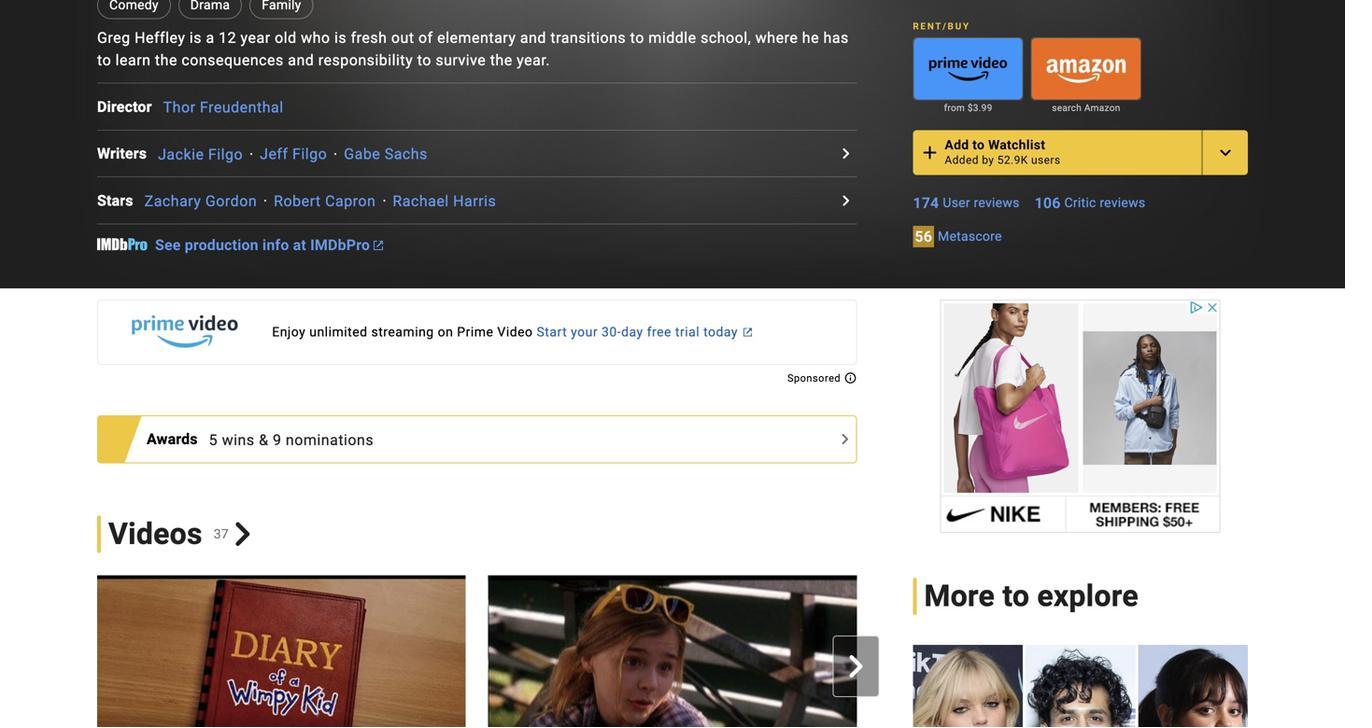 Task type: describe. For each thing, give the bounding box(es) containing it.
by
[[982, 154, 995, 167]]

rachael harris
[[393, 192, 496, 210]]

zachary
[[144, 192, 201, 210]]

more
[[924, 579, 995, 614]]

gabe
[[344, 146, 381, 163]]

2 is from the left
[[335, 29, 347, 47]]

free
[[647, 325, 672, 340]]

awards button
[[147, 429, 209, 451]]

5
[[209, 431, 218, 449]]

user
[[943, 195, 971, 211]]

where
[[756, 29, 798, 47]]

year.
[[517, 52, 550, 69]]

add image
[[919, 142, 941, 164]]

who
[[301, 29, 330, 47]]

at
[[293, 236, 306, 254]]

56
[[915, 228, 933, 246]]

30-
[[602, 325, 622, 340]]

more to explore
[[924, 579, 1139, 614]]

see full cast and crew image for sachs
[[835, 143, 857, 165]]

filgo for jackie filgo
[[208, 146, 243, 163]]

robert capron
[[274, 192, 376, 210]]

he
[[802, 29, 820, 47]]

robert
[[274, 192, 321, 210]]

school,
[[701, 29, 752, 47]]

chevron right inline image
[[231, 523, 255, 547]]

rachael
[[393, 192, 449, 210]]

your
[[571, 325, 598, 340]]

jeff
[[260, 146, 288, 163]]

greg heffley is a 12 year old who is fresh out of elementary and transitions to middle school, where he has to learn the consequences and responsibility to survive the year.
[[97, 29, 849, 69]]

see production info at imdbpro
[[155, 236, 370, 254]]

thor freudenthal button
[[163, 99, 284, 116]]

add to watchlist added by 52.9k users
[[945, 137, 1061, 167]]

awards
[[147, 431, 198, 449]]

add
[[945, 137, 969, 153]]

wins
[[222, 431, 255, 449]]

start your 30-day free trial today link
[[97, 300, 857, 365]]

1 is from the left
[[190, 29, 202, 47]]

from $3.99
[[944, 102, 993, 114]]

nominations
[[286, 431, 374, 449]]

stars
[[97, 192, 133, 210]]

heffley
[[135, 29, 185, 47]]

stars button
[[97, 190, 144, 212]]

launch inline image
[[374, 241, 383, 250]]

to left middle
[[630, 29, 645, 47]]

day
[[621, 325, 643, 340]]

to down 'of'
[[417, 52, 432, 69]]

sachs
[[385, 146, 428, 163]]

0 horizontal spatial and
[[288, 52, 314, 69]]

a
[[206, 29, 215, 47]]

videos
[[108, 517, 202, 552]]

to inside add to watchlist added by 52.9k users
[[973, 137, 985, 153]]

old
[[275, 29, 297, 47]]

56 metascore
[[915, 228, 1002, 246]]

harris
[[453, 192, 496, 210]]

reviews for 106
[[1100, 195, 1146, 211]]

info
[[262, 236, 289, 254]]

see
[[155, 236, 181, 254]]

jackie filgo
[[158, 146, 243, 163]]

middle
[[649, 29, 697, 47]]

diary of a wimpy kid: trailer #1 image
[[97, 576, 466, 728]]

2 diary of a wimpy kid image from the left
[[880, 576, 1248, 728]]

chevron right inline image
[[845, 656, 867, 678]]

0 vertical spatial and
[[520, 29, 547, 47]]

production art image
[[913, 646, 1248, 728]]

see full cast and crew image for harris
[[835, 190, 857, 212]]



Task type: vqa. For each thing, say whether or not it's contained in the screenshot.
years associated with Movies
no



Task type: locate. For each thing, give the bounding box(es) containing it.
1 vertical spatial see full cast and crew image
[[835, 190, 857, 212]]

of
[[419, 29, 433, 47]]

rachael harris button
[[393, 192, 496, 210]]

advertisement element
[[941, 300, 1221, 534]]

critic
[[1065, 195, 1097, 211]]

0 horizontal spatial the
[[155, 52, 177, 69]]

from $3.99 link
[[913, 100, 1024, 115]]

52.9k
[[998, 154, 1028, 167]]

search amazon
[[1052, 102, 1121, 114]]

5 wins & 9 nominations
[[209, 431, 374, 449]]

and up year.
[[520, 29, 547, 47]]

2 reviews from the left
[[1100, 195, 1146, 211]]

transitions
[[551, 29, 626, 47]]

watch on prime video image
[[914, 38, 1023, 100]]

0 horizontal spatial filgo
[[208, 146, 243, 163]]

174
[[913, 194, 939, 212]]

jeff filgo button
[[260, 146, 327, 163]]

robert capron button
[[274, 192, 376, 210]]

the down "heffley"
[[155, 52, 177, 69]]

0 horizontal spatial is
[[190, 29, 202, 47]]

reviews right user
[[974, 195, 1020, 211]]

freudenthal
[[200, 99, 284, 116]]

$3.99
[[968, 102, 993, 114]]

1 filgo from the left
[[208, 146, 243, 163]]

jackie filgo button
[[158, 146, 243, 163]]

search on amazon image
[[1032, 38, 1141, 100]]

start your 30-day free trial today
[[537, 325, 738, 340]]

elementary
[[437, 29, 516, 47]]

see production info at imdbpro button
[[155, 236, 383, 259]]

search amazon link
[[1031, 100, 1142, 115]]

1 the from the left
[[155, 52, 177, 69]]

is left a
[[190, 29, 202, 47]]

see more awards and nominations image
[[834, 429, 856, 451]]

has
[[824, 29, 849, 47]]

imdbpro
[[310, 236, 370, 254]]

1 horizontal spatial is
[[335, 29, 347, 47]]

search
[[1052, 102, 1082, 114]]

12
[[219, 29, 236, 47]]

to down greg
[[97, 52, 111, 69]]

out
[[391, 29, 414, 47]]

today
[[704, 325, 738, 340]]

watchlist
[[989, 137, 1046, 153]]

diary of a wimpy kid image
[[488, 576, 857, 728], [880, 576, 1248, 728]]

see full cast and crew image left 'add' image
[[835, 143, 857, 165]]

zachary gordon
[[144, 192, 257, 210]]

to up by
[[973, 137, 985, 153]]

reviews for 174
[[974, 195, 1020, 211]]

9
[[273, 431, 282, 449]]

see full cast and crew image left 174
[[835, 190, 857, 212]]

sponsored
[[788, 373, 844, 385]]

0 horizontal spatial reviews
[[974, 195, 1020, 211]]

trial
[[675, 325, 700, 340]]

filgo for jeff filgo
[[292, 146, 327, 163]]

1 diary of a wimpy kid image from the left
[[488, 576, 857, 728]]

&
[[259, 431, 269, 449]]

zachary gordon button
[[144, 192, 257, 210]]

is
[[190, 29, 202, 47], [335, 29, 347, 47]]

106
[[1035, 194, 1061, 212]]

rent/buy
[[913, 21, 971, 32]]

see full cast and crew image
[[835, 143, 857, 165], [835, 190, 857, 212]]

users
[[1032, 154, 1061, 167]]

1 horizontal spatial diary of a wimpy kid image
[[880, 576, 1248, 728]]

production
[[185, 236, 259, 254]]

year
[[241, 29, 271, 47]]

fresh
[[351, 29, 387, 47]]

thor
[[163, 99, 196, 116]]

metascore
[[938, 229, 1002, 244]]

filgo right jeff
[[292, 146, 327, 163]]

gabe sachs button
[[344, 146, 428, 163]]

jackie
[[158, 146, 204, 163]]

1 see full cast and crew image from the top
[[835, 143, 857, 165]]

1 vertical spatial and
[[288, 52, 314, 69]]

and down 'who'
[[288, 52, 314, 69]]

1 horizontal spatial and
[[520, 29, 547, 47]]

174 user reviews
[[913, 194, 1020, 212]]

explore
[[1038, 579, 1139, 614]]

thor freudenthal
[[163, 99, 284, 116]]

1 horizontal spatial the
[[490, 52, 513, 69]]

0 horizontal spatial diary of a wimpy kid image
[[488, 576, 857, 728]]

added
[[945, 154, 979, 167]]

the left year.
[[490, 52, 513, 69]]

from $3.99 group
[[913, 37, 1024, 115]]

to right more
[[1003, 579, 1030, 614]]

consequences
[[182, 52, 284, 69]]

add title to another list image
[[1215, 142, 1237, 164]]

from
[[944, 102, 965, 114]]

writers button
[[97, 143, 158, 165]]

the
[[155, 52, 177, 69], [490, 52, 513, 69]]

reviews
[[974, 195, 1020, 211], [1100, 195, 1146, 211]]

37
[[214, 527, 229, 542]]

reviews right critic
[[1100, 195, 1146, 211]]

to
[[630, 29, 645, 47], [97, 52, 111, 69], [417, 52, 432, 69], [973, 137, 985, 153], [1003, 579, 1030, 614]]

director
[[97, 98, 152, 116]]

is right 'who'
[[335, 29, 347, 47]]

and
[[520, 29, 547, 47], [288, 52, 314, 69]]

survive
[[436, 52, 486, 69]]

2 filgo from the left
[[292, 146, 327, 163]]

106 critic reviews
[[1035, 194, 1146, 212]]

see full cast and crew element
[[97, 96, 163, 118]]

1 reviews from the left
[[974, 195, 1020, 211]]

reviews inside 174 user reviews
[[974, 195, 1020, 211]]

2 the from the left
[[490, 52, 513, 69]]

0 vertical spatial see full cast and crew image
[[835, 143, 857, 165]]

group
[[913, 37, 1024, 100], [1031, 37, 1142, 100], [75, 576, 1248, 728], [97, 576, 466, 728], [488, 576, 857, 728], [880, 576, 1248, 728], [913, 646, 1248, 728]]

filgo right jackie
[[208, 146, 243, 163]]

filgo
[[208, 146, 243, 163], [292, 146, 327, 163]]

responsibility
[[318, 52, 413, 69]]

start
[[537, 325, 567, 340]]

capron
[[325, 192, 376, 210]]

reviews inside 106 critic reviews
[[1100, 195, 1146, 211]]

learn
[[116, 52, 151, 69]]

1 horizontal spatial reviews
[[1100, 195, 1146, 211]]

amazon
[[1085, 102, 1121, 114]]

gordon
[[205, 192, 257, 210]]

1 horizontal spatial filgo
[[292, 146, 327, 163]]

search amazon group
[[1031, 37, 1142, 115]]

gabe sachs
[[344, 146, 428, 163]]

greg
[[97, 29, 130, 47]]

2 see full cast and crew image from the top
[[835, 190, 857, 212]]



